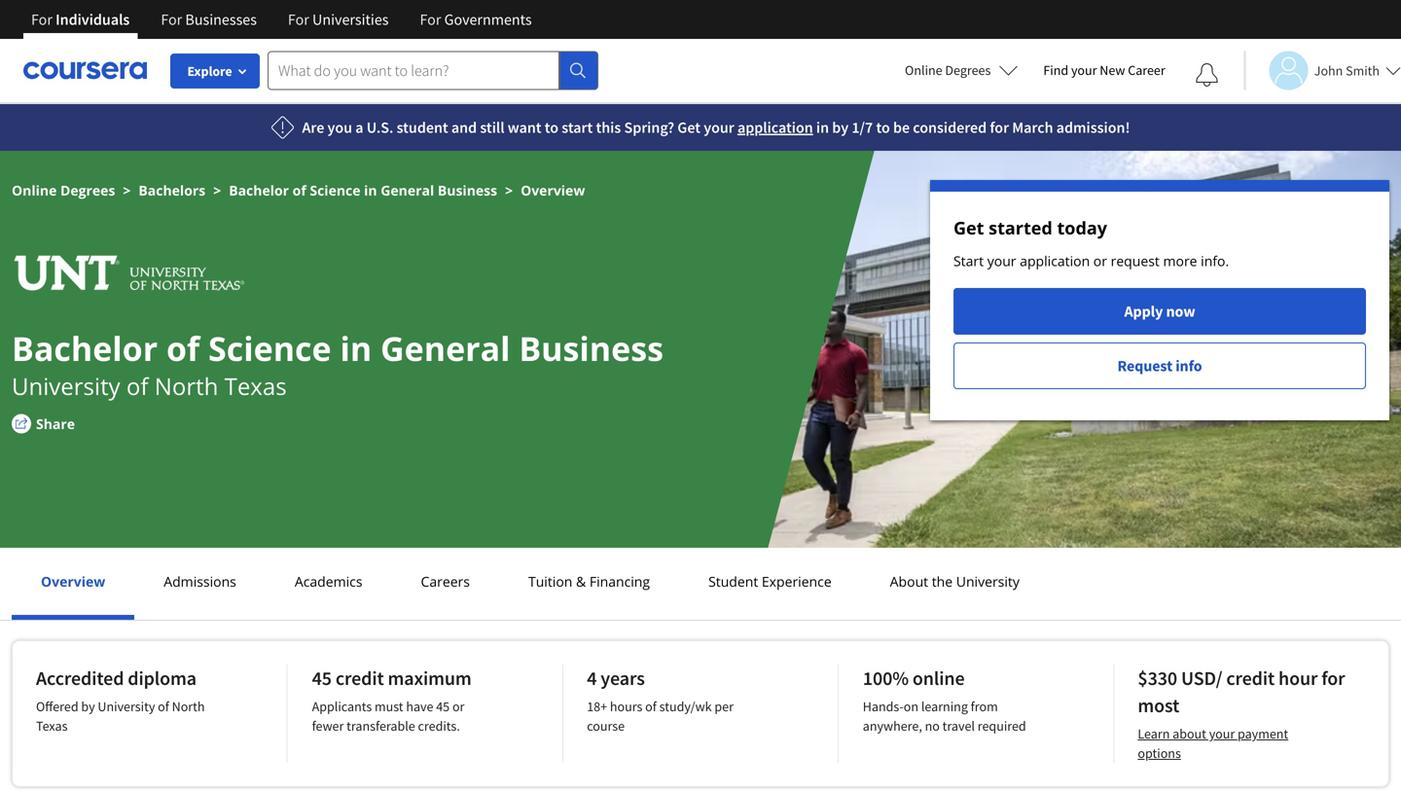 Task type: vqa. For each thing, say whether or not it's contained in the screenshot.
Get started today
yes



Task type: describe. For each thing, give the bounding box(es) containing it.
apply now
[[1124, 302, 1196, 321]]

required
[[978, 717, 1026, 735]]

18+
[[587, 698, 607, 715]]

for individuals
[[31, 10, 130, 29]]

accredited diploma offered by university of north texas
[[36, 666, 205, 735]]

for governments
[[420, 10, 532, 29]]

careers link
[[415, 572, 476, 591]]

career
[[1128, 61, 1166, 79]]

explore button
[[170, 54, 260, 89]]

john smith
[[1314, 62, 1380, 79]]

your inside find your new career link
[[1071, 61, 1097, 79]]

degrees for online degrees > bachelors > bachelor of science in general business > overview
[[60, 181, 115, 199]]

bachelor of science in general business link
[[229, 181, 497, 199]]

offered
[[36, 698, 78, 715]]

0 vertical spatial in
[[816, 118, 829, 137]]

student experience
[[709, 572, 832, 591]]

share
[[36, 415, 75, 433]]

by inside accredited diploma offered by university of north texas
[[81, 698, 95, 715]]

find your new career link
[[1034, 58, 1175, 83]]

academics
[[295, 572, 363, 591]]

or inside 45 credit maximum applicants must have 45 or fewer transferable credits.
[[452, 698, 465, 715]]

this
[[596, 118, 621, 137]]

north inside accredited diploma offered by university of north texas
[[172, 698, 205, 715]]

tuition & financing
[[528, 572, 650, 591]]

for for universities
[[288, 10, 309, 29]]

show notifications image
[[1196, 63, 1219, 87]]

about
[[890, 572, 929, 591]]

admissions link
[[158, 572, 242, 591]]

no
[[925, 717, 940, 735]]

1 > from the left
[[123, 181, 131, 199]]

about the university link
[[884, 572, 1026, 591]]

the
[[932, 572, 953, 591]]

credits.
[[418, 717, 460, 735]]

smith
[[1346, 62, 1380, 79]]

online for online degrees
[[905, 61, 943, 79]]

be
[[893, 118, 910, 137]]

john
[[1314, 62, 1343, 79]]

0 vertical spatial science
[[310, 181, 361, 199]]

online
[[913, 666, 965, 690]]

transferable
[[347, 717, 415, 735]]

request info
[[1118, 356, 1202, 376]]

for for governments
[[420, 10, 441, 29]]

admission!
[[1057, 118, 1130, 137]]

diploma
[[128, 666, 197, 690]]

2 > from the left
[[213, 181, 221, 199]]

general inside bachelor of science in general business university of north texas
[[381, 326, 510, 371]]

100% online hands-on learning from anywhere, no travel required
[[863, 666, 1026, 735]]

learning
[[921, 698, 968, 715]]

are
[[302, 118, 324, 137]]

0 vertical spatial business
[[438, 181, 497, 199]]

about
[[1173, 725, 1207, 743]]

info
[[1176, 356, 1202, 376]]

careers
[[421, 572, 470, 591]]

governments
[[444, 10, 532, 29]]

more
[[1163, 252, 1198, 270]]

1/7
[[852, 118, 873, 137]]

and
[[451, 118, 477, 137]]

bachelors
[[139, 181, 206, 199]]

4
[[587, 666, 597, 690]]

still
[[480, 118, 505, 137]]

0 horizontal spatial overview
[[41, 572, 105, 591]]

info.
[[1201, 252, 1229, 270]]

start your application or request more info.
[[954, 252, 1229, 270]]

for businesses
[[161, 10, 257, 29]]

must
[[375, 698, 403, 715]]

2 to from the left
[[876, 118, 890, 137]]

online degrees link
[[12, 181, 115, 199]]

100%
[[863, 666, 909, 690]]

learn about your payment options link
[[1138, 725, 1289, 762]]

university of north texas image
[[12, 250, 245, 297]]

your inside $330 usd/ credit hour for most learn about your payment options
[[1209, 725, 1235, 743]]

applicants
[[312, 698, 372, 715]]

overview link
[[35, 572, 111, 591]]

about the university
[[890, 572, 1020, 591]]

experience
[[762, 572, 832, 591]]

1 vertical spatial get
[[954, 216, 984, 240]]

years
[[601, 666, 645, 690]]

4 years 18+ hours of study/wk per course
[[587, 666, 734, 735]]

1 general from the top
[[381, 181, 434, 199]]

business inside bachelor of science in general business university of north texas
[[519, 326, 664, 371]]

per
[[715, 698, 734, 715]]

request info button
[[954, 343, 1366, 389]]

1 horizontal spatial or
[[1094, 252, 1107, 270]]

1 vertical spatial 45
[[436, 698, 450, 715]]

of inside 4 years 18+ hours of study/wk per course
[[645, 698, 657, 715]]

north inside bachelor of science in general business university of north texas
[[154, 370, 218, 402]]

admissions
[[164, 572, 236, 591]]

maximum
[[388, 666, 472, 690]]

0 vertical spatial get
[[678, 118, 701, 137]]



Task type: locate. For each thing, give the bounding box(es) containing it.
0 vertical spatial for
[[990, 118, 1009, 137]]

by left 1/7
[[832, 118, 849, 137]]

learn
[[1138, 725, 1170, 743]]

> right bachelors "link"
[[213, 181, 221, 199]]

application left 1/7
[[738, 118, 813, 137]]

for universities
[[288, 10, 389, 29]]

1 vertical spatial overview
[[41, 572, 105, 591]]

application link
[[738, 118, 813, 137]]

your right start
[[987, 252, 1017, 270]]

$330
[[1138, 666, 1178, 690]]

your right find
[[1071, 61, 1097, 79]]

45 credit maximum applicants must have 45 or fewer transferable credits.
[[312, 666, 472, 735]]

&
[[576, 572, 586, 591]]

online for online degrees > bachelors > bachelor of science in general business > overview
[[12, 181, 57, 199]]

from
[[971, 698, 998, 715]]

online degrees > bachelors > bachelor of science in general business > overview
[[12, 181, 585, 199]]

0 vertical spatial online
[[905, 61, 943, 79]]

businesses
[[185, 10, 257, 29]]

or up credits.
[[452, 698, 465, 715]]

spring?
[[624, 118, 675, 137]]

for left march
[[990, 118, 1009, 137]]

degrees
[[945, 61, 991, 79], [60, 181, 115, 199]]

0 horizontal spatial >
[[123, 181, 131, 199]]

for right hour
[[1322, 666, 1345, 690]]

1 horizontal spatial online
[[905, 61, 943, 79]]

or left request
[[1094, 252, 1107, 270]]

credit up 'applicants'
[[336, 666, 384, 690]]

0 horizontal spatial application
[[738, 118, 813, 137]]

john smith button
[[1244, 51, 1401, 90]]

credit inside 45 credit maximum applicants must have 45 or fewer transferable credits.
[[336, 666, 384, 690]]

1 vertical spatial bachelor
[[12, 326, 158, 371]]

bachelor
[[229, 181, 289, 199], [12, 326, 158, 371]]

1 horizontal spatial degrees
[[945, 61, 991, 79]]

share button
[[12, 414, 104, 434]]

45 up credits.
[[436, 698, 450, 715]]

4 for from the left
[[420, 10, 441, 29]]

1 vertical spatial application
[[1020, 252, 1090, 270]]

for for businesses
[[161, 10, 182, 29]]

0 horizontal spatial to
[[545, 118, 559, 137]]

1 for from the left
[[31, 10, 52, 29]]

your left application link at top
[[704, 118, 734, 137]]

application
[[738, 118, 813, 137], [1020, 252, 1090, 270]]

0 horizontal spatial 45
[[312, 666, 332, 690]]

1 horizontal spatial overview
[[521, 181, 585, 199]]

degrees up considered
[[945, 61, 991, 79]]

of inside accredited diploma offered by university of north texas
[[158, 698, 169, 715]]

by down accredited
[[81, 698, 95, 715]]

3 > from the left
[[505, 181, 513, 199]]

to left start
[[545, 118, 559, 137]]

university down diploma
[[98, 698, 155, 715]]

overview down start
[[521, 181, 585, 199]]

business
[[438, 181, 497, 199], [519, 326, 664, 371]]

university right the
[[956, 572, 1020, 591]]

course
[[587, 717, 625, 735]]

hour
[[1279, 666, 1318, 690]]

for left businesses
[[161, 10, 182, 29]]

3 for from the left
[[288, 10, 309, 29]]

in inside bachelor of science in general business university of north texas
[[340, 326, 372, 371]]

fewer
[[312, 717, 344, 735]]

1 vertical spatial by
[[81, 698, 95, 715]]

credit
[[336, 666, 384, 690], [1227, 666, 1275, 690]]

to left be
[[876, 118, 890, 137]]

start
[[562, 118, 593, 137]]

2 for from the left
[[161, 10, 182, 29]]

1 horizontal spatial application
[[1020, 252, 1090, 270]]

2 vertical spatial in
[[340, 326, 372, 371]]

texas
[[224, 370, 287, 402], [36, 717, 68, 735]]

credit inside $330 usd/ credit hour for most learn about your payment options
[[1227, 666, 1275, 690]]

get
[[678, 118, 701, 137], [954, 216, 984, 240]]

for for individuals
[[31, 10, 52, 29]]

0 horizontal spatial by
[[81, 698, 95, 715]]

universities
[[312, 10, 389, 29]]

new
[[1100, 61, 1125, 79]]

degrees inside dropdown button
[[945, 61, 991, 79]]

most
[[1138, 693, 1180, 718]]

today
[[1057, 216, 1107, 240]]

1 horizontal spatial get
[[954, 216, 984, 240]]

1 horizontal spatial business
[[519, 326, 664, 371]]

have
[[406, 698, 433, 715]]

0 horizontal spatial online
[[12, 181, 57, 199]]

your right 'about'
[[1209, 725, 1235, 743]]

> left bachelors on the top of the page
[[123, 181, 131, 199]]

0 vertical spatial application
[[738, 118, 813, 137]]

1 vertical spatial degrees
[[60, 181, 115, 199]]

bachelor right bachelors "link"
[[229, 181, 289, 199]]

online inside dropdown button
[[905, 61, 943, 79]]

1 vertical spatial north
[[172, 698, 205, 715]]

None search field
[[268, 51, 598, 90]]

started
[[989, 216, 1053, 240]]

0 vertical spatial 45
[[312, 666, 332, 690]]

for left the universities
[[288, 10, 309, 29]]

1 credit from the left
[[336, 666, 384, 690]]

1 vertical spatial online
[[12, 181, 57, 199]]

start
[[954, 252, 984, 270]]

0 horizontal spatial credit
[[336, 666, 384, 690]]

travel
[[943, 717, 975, 735]]

get right spring?
[[678, 118, 701, 137]]

in
[[816, 118, 829, 137], [364, 181, 377, 199], [340, 326, 372, 371]]

texas inside bachelor of science in general business university of north texas
[[224, 370, 287, 402]]

explore
[[187, 62, 232, 80]]

individuals
[[56, 10, 130, 29]]

financing
[[590, 572, 650, 591]]

1 horizontal spatial by
[[832, 118, 849, 137]]

0 vertical spatial overview
[[521, 181, 585, 199]]

0 vertical spatial university
[[12, 370, 120, 402]]

request
[[1111, 252, 1160, 270]]

your
[[1071, 61, 1097, 79], [704, 118, 734, 137], [987, 252, 1017, 270], [1209, 725, 1235, 743]]

1 horizontal spatial 45
[[436, 698, 450, 715]]

banner navigation
[[16, 0, 548, 39]]

on
[[904, 698, 919, 715]]

0 horizontal spatial bachelor
[[12, 326, 158, 371]]

0 vertical spatial or
[[1094, 252, 1107, 270]]

45 up 'applicants'
[[312, 666, 332, 690]]

academics link
[[289, 572, 368, 591]]

are you a u.s. student and still want to start this spring? get your application in by 1/7 to be considered for march admission!
[[302, 118, 1130, 137]]

What do you want to learn? text field
[[268, 51, 560, 90]]

by
[[832, 118, 849, 137], [81, 698, 95, 715]]

$330 usd/ credit hour for most learn about your payment options
[[1138, 666, 1345, 762]]

for
[[31, 10, 52, 29], [161, 10, 182, 29], [288, 10, 309, 29], [420, 10, 441, 29]]

1 horizontal spatial credit
[[1227, 666, 1275, 690]]

accredited
[[36, 666, 124, 690]]

0 vertical spatial texas
[[224, 370, 287, 402]]

1 vertical spatial university
[[956, 572, 1020, 591]]

2 horizontal spatial >
[[505, 181, 513, 199]]

0 horizontal spatial business
[[438, 181, 497, 199]]

student
[[397, 118, 448, 137]]

0 horizontal spatial for
[[990, 118, 1009, 137]]

1 horizontal spatial texas
[[224, 370, 287, 402]]

usd/
[[1181, 666, 1223, 690]]

get up start
[[954, 216, 984, 240]]

bachelor up share button
[[12, 326, 158, 371]]

1 vertical spatial or
[[452, 698, 465, 715]]

tuition
[[528, 572, 573, 591]]

2 vertical spatial university
[[98, 698, 155, 715]]

bachelor inside bachelor of science in general business university of north texas
[[12, 326, 158, 371]]

1 vertical spatial science
[[208, 326, 331, 371]]

want
[[508, 118, 542, 137]]

general
[[381, 181, 434, 199], [381, 326, 510, 371]]

2 general from the top
[[381, 326, 510, 371]]

university inside accredited diploma offered by university of north texas
[[98, 698, 155, 715]]

0 vertical spatial general
[[381, 181, 434, 199]]

science inside bachelor of science in general business university of north texas
[[208, 326, 331, 371]]

0 vertical spatial bachelor
[[229, 181, 289, 199]]

for up what do you want to learn? "text box"
[[420, 10, 441, 29]]

a
[[355, 118, 364, 137]]

hands-
[[863, 698, 904, 715]]

1 horizontal spatial to
[[876, 118, 890, 137]]

overview up accredited
[[41, 572, 105, 591]]

university inside bachelor of science in general business university of north texas
[[12, 370, 120, 402]]

application down get started today
[[1020, 252, 1090, 270]]

get started today
[[954, 216, 1107, 240]]

find
[[1044, 61, 1069, 79]]

0 horizontal spatial degrees
[[60, 181, 115, 199]]

apply now button
[[954, 288, 1366, 335]]

overview
[[521, 181, 585, 199], [41, 572, 105, 591]]

university up share button
[[12, 370, 120, 402]]

student
[[709, 572, 758, 591]]

1 to from the left
[[545, 118, 559, 137]]

u.s.
[[367, 118, 394, 137]]

for left individuals
[[31, 10, 52, 29]]

1 vertical spatial business
[[519, 326, 664, 371]]

options
[[1138, 744, 1181, 762]]

0 horizontal spatial or
[[452, 698, 465, 715]]

coursera image
[[23, 55, 147, 86]]

anywhere,
[[863, 717, 922, 735]]

student experience link
[[703, 572, 838, 591]]

find your new career
[[1044, 61, 1166, 79]]

1 vertical spatial in
[[364, 181, 377, 199]]

online degrees button
[[890, 49, 1034, 91]]

0 horizontal spatial texas
[[36, 717, 68, 735]]

> down want at the left top of page
[[505, 181, 513, 199]]

march
[[1012, 118, 1054, 137]]

1 horizontal spatial >
[[213, 181, 221, 199]]

degrees left bachelors "link"
[[60, 181, 115, 199]]

0 vertical spatial degrees
[[945, 61, 991, 79]]

1 vertical spatial for
[[1322, 666, 1345, 690]]

1 vertical spatial texas
[[36, 717, 68, 735]]

study/wk
[[659, 698, 712, 715]]

2 credit from the left
[[1227, 666, 1275, 690]]

0 vertical spatial by
[[832, 118, 849, 137]]

texas inside accredited diploma offered by university of north texas
[[36, 717, 68, 735]]

or
[[1094, 252, 1107, 270], [452, 698, 465, 715]]

1 vertical spatial general
[[381, 326, 510, 371]]

apply
[[1124, 302, 1163, 321]]

0 horizontal spatial get
[[678, 118, 701, 137]]

1 horizontal spatial bachelor
[[229, 181, 289, 199]]

1 horizontal spatial for
[[1322, 666, 1345, 690]]

credit left hour
[[1227, 666, 1275, 690]]

for inside $330 usd/ credit hour for most learn about your payment options
[[1322, 666, 1345, 690]]

hours
[[610, 698, 643, 715]]

tuition & financing link
[[523, 572, 656, 591]]

bachelor of science in general business university of north texas
[[12, 326, 664, 402]]

degrees for online degrees
[[945, 61, 991, 79]]

0 vertical spatial north
[[154, 370, 218, 402]]

now
[[1166, 302, 1196, 321]]

you
[[328, 118, 352, 137]]



